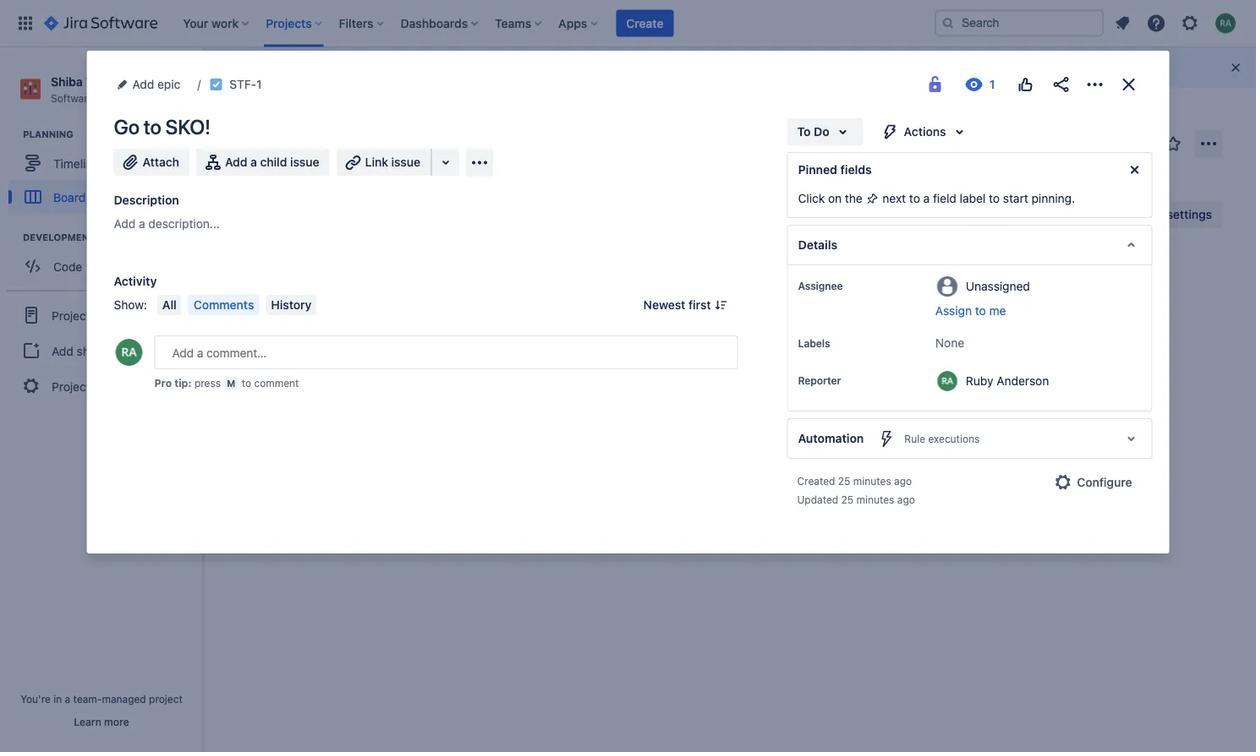 Task type: locate. For each thing, give the bounding box(es) containing it.
comment
[[254, 377, 299, 389]]

created 25 minutes ago updated 25 minutes ago
[[797, 475, 915, 506]]

project up the add shortcut
[[52, 309, 90, 323]]

add down description
[[114, 217, 136, 231]]

go up attach button
[[114, 115, 139, 139]]

add inside popup button
[[132, 77, 154, 91]]

view
[[916, 60, 943, 74]]

all button
[[157, 295, 182, 316]]

import
[[926, 208, 963, 222]]

issue for link issue
[[391, 155, 420, 169]]

development
[[23, 232, 95, 243]]

0 horizontal spatial create
[[268, 388, 305, 402]]

issue inside 'button'
[[290, 155, 319, 169]]

pages
[[94, 309, 127, 323]]

a right in
[[65, 694, 70, 705]]

configure link
[[1043, 469, 1142, 497]]

details
[[798, 238, 838, 252]]

go to sko! inside dialog
[[114, 115, 211, 139]]

0 vertical spatial go to sko!
[[114, 115, 211, 139]]

1 vertical spatial create
[[268, 388, 305, 402]]

code link
[[8, 250, 195, 284]]

Search field
[[935, 10, 1104, 37]]

reporter
[[798, 375, 841, 387]]

assign to me button
[[936, 303, 1135, 320]]

project
[[96, 92, 130, 104], [149, 694, 183, 705]]

project pages
[[52, 309, 127, 323]]

planning
[[23, 129, 73, 140]]

project down the task
[[96, 92, 130, 104]]

close image
[[1119, 74, 1139, 95]]

insights
[[1042, 208, 1086, 222]]

stf-1 link
[[229, 74, 262, 95]]

to right the next
[[909, 192, 920, 206]]

more
[[104, 716, 129, 728]]

issue right comment
[[309, 388, 338, 402]]

0 horizontal spatial task image
[[209, 78, 223, 91]]

menu bar containing all
[[154, 295, 320, 316]]

ago
[[894, 475, 912, 487], [897, 494, 915, 506]]

1 vertical spatial sko!
[[284, 316, 311, 330]]

tip:
[[174, 377, 192, 389]]

add for add epic
[[132, 77, 154, 91]]

1
[[256, 77, 262, 91]]

add epic
[[132, 77, 180, 91]]

to do button
[[787, 118, 863, 145]]

1 vertical spatial go to sko!
[[251, 316, 311, 330]]

issue right child at the top left
[[290, 155, 319, 169]]

task image left stf-
[[209, 78, 223, 91]]

task image
[[209, 78, 223, 91], [251, 347, 265, 361]]

to left start
[[989, 192, 1000, 206]]

actions image
[[1085, 74, 1105, 95]]

to
[[797, 125, 811, 139]]

automation element
[[787, 419, 1153, 459]]

stf
[[239, 144, 273, 167]]

insights image
[[1018, 205, 1038, 225]]

0 vertical spatial create
[[626, 16, 664, 30]]

task image
[[728, 347, 742, 361]]

link web pages and more image
[[436, 152, 456, 173]]

comments
[[193, 298, 254, 312]]

0 horizontal spatial sko!
[[165, 115, 211, 139]]

group
[[760, 209, 793, 220]]

go to sko! down history button
[[251, 316, 311, 330]]

1 vertical spatial minutes
[[857, 494, 894, 506]]

issue right link
[[391, 155, 420, 169]]

25 right created
[[838, 475, 851, 487]]

sko! down history button
[[284, 316, 311, 330]]

0 vertical spatial 25
[[838, 475, 851, 487]]

import work
[[926, 208, 993, 222]]

history
[[271, 298, 312, 312]]

description...
[[148, 217, 220, 231]]

1 vertical spatial task image
[[251, 347, 265, 361]]

link
[[365, 155, 388, 169]]

task image up comment
[[251, 347, 265, 361]]

project for project settings
[[52, 380, 90, 394]]

1 horizontal spatial create
[[626, 16, 664, 30]]

go down history button
[[251, 316, 267, 330]]

stf-
[[229, 77, 256, 91]]

learn more
[[74, 716, 129, 728]]

0 vertical spatial go
[[114, 115, 139, 139]]

1 vertical spatial go
[[251, 316, 267, 330]]

minutes right created
[[853, 475, 891, 487]]

0 vertical spatial ago
[[894, 475, 912, 487]]

add left child at the top left
[[225, 155, 247, 169]]

sko! up the attach
[[165, 115, 211, 139]]

comments button
[[188, 295, 259, 316]]

do
[[814, 125, 830, 139]]

stf-1
[[229, 77, 262, 91]]

issue inside button
[[309, 388, 338, 402]]

0 vertical spatial project
[[52, 309, 90, 323]]

add shortcut
[[52, 344, 122, 358]]

issue inside button
[[391, 155, 420, 169]]

development group
[[8, 231, 202, 289]]

activity
[[114, 274, 157, 288]]

timeline
[[53, 156, 99, 170]]

group
[[7, 290, 196, 410]]

add a child issue button
[[196, 149, 329, 176]]

add epic button
[[114, 74, 186, 95]]

click on the
[[798, 192, 866, 206]]

hide message image
[[1125, 160, 1145, 180]]

create for create
[[626, 16, 664, 30]]

setups
[[1036, 60, 1074, 74]]

labels pin to top. only you can see pinned fields. image
[[834, 337, 847, 350]]

stf board
[[239, 144, 329, 167]]

jira software image
[[44, 13, 158, 33], [44, 13, 158, 33]]

popular
[[946, 60, 989, 74]]

menu bar
[[154, 295, 320, 316]]

press
[[194, 377, 221, 389]]

view popular column setups
[[916, 60, 1074, 74]]

add left the shortcut
[[52, 344, 73, 358]]

automations menu button icon image
[[1134, 133, 1155, 154]]

go to sko! up the attach
[[114, 115, 211, 139]]

pro
[[154, 377, 172, 389]]

team-
[[73, 694, 102, 705]]

add left epic
[[132, 77, 154, 91]]

add shortcut button
[[7, 334, 196, 368]]

create inside create button
[[626, 16, 664, 30]]

0 horizontal spatial go
[[114, 115, 139, 139]]

1 vertical spatial project
[[52, 380, 90, 394]]

description
[[114, 193, 179, 207]]

project down the add shortcut
[[52, 380, 90, 394]]

all
[[162, 298, 177, 312]]

add inside 'button'
[[225, 155, 247, 169]]

none
[[936, 336, 964, 350]]

a left child at the top left
[[250, 155, 257, 169]]

next
[[883, 192, 906, 206]]

to
[[144, 115, 161, 139], [909, 192, 920, 206], [989, 192, 1000, 206], [975, 304, 986, 318], [270, 316, 281, 330], [242, 377, 251, 389]]

0 vertical spatial project
[[96, 92, 130, 104]]

a left field
[[923, 192, 930, 206]]

me
[[989, 304, 1006, 318]]

on
[[828, 192, 842, 206]]

0 vertical spatial task image
[[209, 78, 223, 91]]

newest first
[[643, 298, 711, 312]]

child
[[260, 155, 287, 169]]

learn
[[74, 716, 101, 728]]

the
[[845, 192, 863, 206]]

group by
[[760, 209, 808, 220]]

create inside create issue button
[[268, 388, 305, 402]]

1 vertical spatial ago
[[897, 494, 915, 506]]

1 vertical spatial project
[[149, 694, 183, 705]]

to left me
[[975, 304, 986, 318]]

2 project from the top
[[52, 380, 90, 394]]

0 horizontal spatial project
[[96, 92, 130, 104]]

go to sko! dialog
[[87, 51, 1169, 554]]

add for add a child issue
[[225, 155, 247, 169]]

project right the managed
[[149, 694, 183, 705]]

minutes right 'updated'
[[857, 494, 894, 506]]

to right m
[[242, 377, 251, 389]]

software
[[51, 92, 93, 104]]

add a child issue
[[225, 155, 319, 169]]

fields
[[840, 163, 872, 177]]

created
[[797, 475, 835, 487]]

0 vertical spatial sko!
[[165, 115, 211, 139]]

1 project from the top
[[52, 309, 90, 323]]

a
[[250, 155, 257, 169], [923, 192, 930, 206], [139, 217, 145, 231], [65, 694, 70, 705]]

column
[[992, 60, 1033, 74]]

view popular column setups button
[[882, 54, 1085, 81]]

minutes
[[853, 475, 891, 487], [857, 494, 894, 506]]

primary element
[[10, 0, 935, 47]]

add a description...
[[114, 217, 220, 231]]

1 horizontal spatial project
[[149, 694, 183, 705]]

create issue button
[[241, 380, 461, 410]]

issue
[[290, 155, 319, 169], [391, 155, 420, 169], [309, 388, 338, 402]]

newest
[[643, 298, 685, 312]]

0 horizontal spatial go to sko!
[[114, 115, 211, 139]]

board
[[278, 144, 329, 167]]

add app image
[[470, 153, 490, 173]]

to do
[[797, 125, 830, 139]]

add inside button
[[52, 344, 73, 358]]

first
[[689, 298, 711, 312]]

import image
[[902, 205, 923, 225]]

25 right 'updated'
[[841, 494, 854, 506]]



Task type: describe. For each thing, give the bounding box(es) containing it.
ruby anderson
[[966, 374, 1049, 388]]

project for project pages
[[52, 309, 90, 323]]

group containing project pages
[[7, 290, 196, 410]]

create for create issue
[[268, 388, 305, 402]]

work
[[966, 208, 993, 222]]

copy link to issue image
[[258, 77, 272, 91]]

start
[[1003, 192, 1028, 206]]

board link
[[8, 180, 195, 214]]

link issue
[[365, 155, 420, 169]]

in
[[54, 694, 62, 705]]

automation
[[798, 432, 864, 446]]

0 vertical spatial minutes
[[853, 475, 891, 487]]

dismiss image
[[1229, 61, 1243, 74]]

create issue
[[268, 388, 338, 402]]

project pages link
[[7, 297, 196, 334]]

to inside button
[[975, 304, 986, 318]]

learn more button
[[74, 716, 129, 729]]

you're
[[20, 694, 51, 705]]

board
[[53, 190, 86, 204]]

1 horizontal spatial go
[[251, 316, 267, 330]]

anderson
[[997, 374, 1049, 388]]

labels
[[798, 338, 830, 349]]

unassigned
[[966, 279, 1030, 293]]

updated
[[797, 494, 838, 506]]

pinning.
[[1032, 192, 1075, 206]]

go inside dialog
[[114, 115, 139, 139]]

pro tip: press m to comment
[[154, 377, 299, 389]]

a down description
[[139, 217, 145, 231]]

rule
[[905, 433, 925, 445]]

shortcut
[[77, 344, 122, 358]]

executions
[[928, 433, 980, 445]]

import work link
[[892, 201, 1004, 228]]

shiba
[[51, 74, 83, 88]]

add for add shortcut
[[52, 344, 73, 358]]

ruby
[[966, 374, 994, 388]]

field
[[933, 192, 957, 206]]

project settings
[[52, 380, 137, 394]]

project settings link
[[7, 368, 196, 405]]

epic
[[157, 77, 180, 91]]

next to a field label to start pinning.
[[879, 192, 1075, 206]]

assignee
[[798, 280, 843, 292]]

share image
[[1051, 74, 1071, 95]]

click
[[798, 192, 825, 206]]

project inside shiba task force software project
[[96, 92, 130, 104]]

issue for create issue
[[309, 388, 338, 402]]

star stf board image
[[1163, 134, 1183, 154]]

assign
[[936, 304, 972, 318]]

newest first button
[[633, 295, 738, 316]]

rule executions
[[905, 433, 980, 445]]

by
[[795, 209, 808, 220]]

profile image of ruby anderson image
[[115, 339, 143, 366]]

code
[[53, 260, 82, 273]]

attach button
[[114, 149, 189, 176]]

link issue button
[[336, 149, 432, 176]]

add for add a description...
[[114, 217, 136, 231]]

managed
[[102, 694, 146, 705]]

1 vertical spatial 25
[[841, 494, 854, 506]]

configure
[[1077, 476, 1132, 490]]

newest first image
[[714, 299, 728, 312]]

you're in a team-managed project
[[20, 694, 183, 705]]

pinned
[[798, 163, 837, 177]]

create banner
[[0, 0, 1256, 47]]

planning group
[[8, 128, 202, 219]]

1 horizontal spatial task image
[[251, 347, 265, 361]]

m
[[227, 378, 235, 389]]

sko! inside dialog
[[165, 115, 211, 139]]

a inside 'button'
[[250, 155, 257, 169]]

assign to me
[[936, 304, 1006, 318]]

create button
[[616, 10, 674, 37]]

1 horizontal spatial sko!
[[284, 316, 311, 330]]

create column image
[[956, 262, 976, 283]]

menu bar inside go to sko! dialog
[[154, 295, 320, 316]]

task
[[86, 74, 112, 88]]

1 horizontal spatial go to sko!
[[251, 316, 311, 330]]

shiba task force software project
[[51, 74, 147, 104]]

to down history button
[[270, 316, 281, 330]]

search image
[[942, 16, 955, 30]]

force
[[115, 74, 147, 88]]

Add a comment… field
[[154, 336, 738, 370]]

insights button
[[1008, 201, 1096, 228]]

to up attach button
[[144, 115, 161, 139]]

details element
[[787, 225, 1153, 266]]

history button
[[266, 295, 317, 316]]

timeline link
[[8, 147, 195, 180]]

vote options: no one has voted for this issue yet. image
[[1016, 74, 1036, 95]]



Task type: vqa. For each thing, say whether or not it's contained in the screenshot.
board at the left of page
yes



